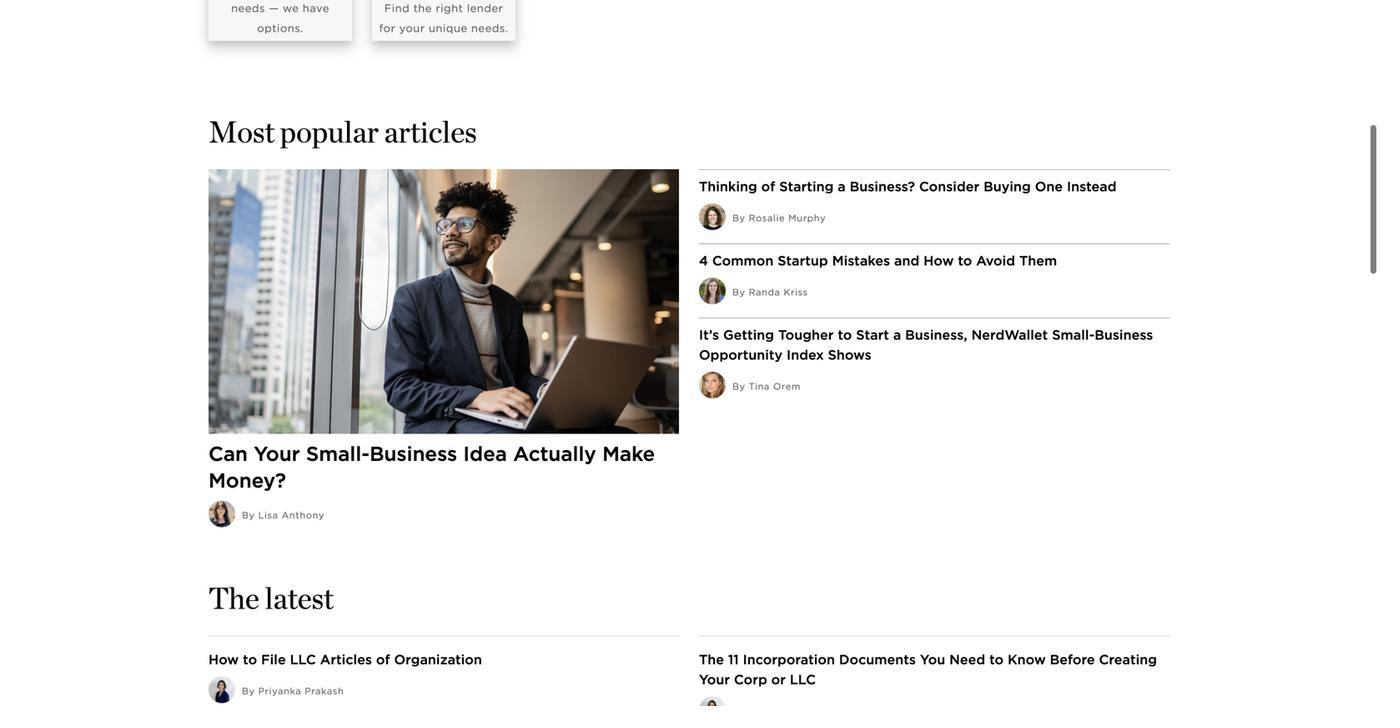Task type: vqa. For each thing, say whether or not it's contained in the screenshot.


Task type: locate. For each thing, give the bounding box(es) containing it.
by randa kriss
[[733, 287, 808, 298]]

most popular articles
[[209, 114, 477, 150]]

documents
[[839, 652, 916, 668]]

the for the 11 incorporation documents you need to know before creating your corp or llc
[[699, 652, 724, 668]]

thinking of starting a business? consider buying one instead
[[699, 179, 1117, 195]]

by for of
[[733, 213, 746, 224]]

how left file
[[209, 652, 239, 668]]

before
[[1050, 652, 1095, 668]]

shows
[[828, 347, 872, 363]]

business,
[[905, 327, 968, 343]]

1 horizontal spatial llc
[[790, 672, 816, 688]]

and
[[894, 253, 920, 269]]

0 vertical spatial how
[[924, 253, 954, 269]]

0 vertical spatial a
[[838, 179, 846, 195]]

by left 'rosalie'
[[733, 213, 746, 224]]

0 vertical spatial llc
[[290, 652, 316, 668]]

1 vertical spatial the
[[699, 652, 724, 668]]

orem
[[773, 381, 801, 392]]

small- up anthony
[[306, 442, 370, 466]]

to inside '4 common startup mistakes and how to avoid them' link
[[958, 253, 972, 269]]

to left the avoid
[[958, 253, 972, 269]]

0 horizontal spatial the
[[209, 580, 259, 616]]

1 horizontal spatial of
[[761, 179, 775, 195]]

4 common startup mistakes and how to avoid them link
[[699, 251, 1057, 271]]

a
[[838, 179, 846, 195], [893, 327, 901, 343]]

1 vertical spatial business
[[370, 442, 457, 466]]

by lisa anthony
[[242, 510, 325, 521]]

for
[[379, 22, 396, 35]]

by
[[733, 213, 746, 224], [733, 287, 746, 298], [733, 381, 746, 392], [242, 510, 255, 521], [242, 686, 255, 697]]

by left priyanka on the bottom
[[242, 686, 255, 697]]

incorporation
[[743, 652, 835, 668]]

0 horizontal spatial of
[[376, 652, 390, 668]]

one
[[1035, 179, 1063, 195]]

to
[[958, 253, 972, 269], [838, 327, 852, 343], [243, 652, 257, 668], [990, 652, 1004, 668]]

0 vertical spatial of
[[761, 179, 775, 195]]

1 vertical spatial your
[[699, 672, 730, 688]]

of
[[761, 179, 775, 195], [376, 652, 390, 668]]

need
[[950, 652, 985, 668]]

you
[[920, 652, 945, 668]]

by for getting
[[733, 381, 746, 392]]

0 horizontal spatial business
[[370, 442, 457, 466]]

0 horizontal spatial small-
[[306, 442, 370, 466]]

thinking of starting a business? consider buying one instead link
[[699, 177, 1117, 197]]

of up 'rosalie'
[[761, 179, 775, 195]]

1 horizontal spatial business
[[1095, 327, 1153, 343]]

1 vertical spatial of
[[376, 652, 390, 668]]

to up shows
[[838, 327, 852, 343]]

the left latest
[[209, 580, 259, 616]]

0 vertical spatial the
[[209, 580, 259, 616]]

1 vertical spatial llc
[[790, 672, 816, 688]]

your down 11
[[699, 672, 730, 688]]

business inside it's getting tougher to start a business, nerdwallet small-business opportunity index shows
[[1095, 327, 1153, 343]]

the inside the 11 incorporation documents you need to know before creating your corp or llc
[[699, 652, 724, 668]]

the for the latest
[[209, 580, 259, 616]]

anthony
[[282, 510, 325, 521]]

it's getting tougher to start a business, nerdwallet small-business opportunity index shows
[[699, 327, 1153, 363]]

0 vertical spatial small-
[[1052, 327, 1095, 343]]

business
[[1095, 327, 1153, 343], [370, 442, 457, 466]]

0 horizontal spatial llc
[[290, 652, 316, 668]]

how to file llc articles of organization link
[[209, 650, 482, 670]]

how
[[924, 253, 954, 269], [209, 652, 239, 668]]

how right and
[[924, 253, 954, 269]]

tougher
[[778, 327, 834, 343]]

consider
[[919, 179, 980, 195]]

to right need at bottom
[[990, 652, 1004, 668]]

your
[[399, 22, 425, 35]]

llc inside the 11 incorporation documents you need to know before creating your corp or llc
[[790, 672, 816, 688]]

1 vertical spatial small-
[[306, 442, 370, 466]]

small- right nerdwallet
[[1052, 327, 1095, 343]]

your
[[254, 442, 300, 466], [699, 672, 730, 688]]

llc
[[290, 652, 316, 668], [790, 672, 816, 688]]

1 vertical spatial how
[[209, 652, 239, 668]]

1 vertical spatial a
[[893, 327, 901, 343]]

needs.
[[471, 22, 508, 35]]

0 vertical spatial business
[[1095, 327, 1153, 343]]

find the right lender for your unique needs. link
[[372, 0, 516, 41]]

llc right file
[[290, 652, 316, 668]]

llc right the or
[[790, 672, 816, 688]]

unique
[[429, 22, 468, 35]]

by for to
[[242, 686, 255, 697]]

a right start
[[893, 327, 901, 343]]

small-
[[1052, 327, 1095, 343], [306, 442, 370, 466]]

start
[[856, 327, 889, 343]]

4 common startup mistakes and how to avoid them
[[699, 253, 1057, 269]]

by left 'tina'
[[733, 381, 746, 392]]

of right articles
[[376, 652, 390, 668]]

latest
[[265, 580, 334, 616]]

find
[[384, 2, 410, 15]]

by left randa
[[733, 287, 746, 298]]

0 horizontal spatial your
[[254, 442, 300, 466]]

it's getting tougher to start a business, nerdwallet small-business opportunity index shows link
[[699, 325, 1170, 365]]

the
[[209, 580, 259, 616], [699, 652, 724, 668]]

priyanka
[[258, 686, 301, 697]]

1 horizontal spatial your
[[699, 672, 730, 688]]

the latest
[[209, 580, 334, 616]]

1 horizontal spatial the
[[699, 652, 724, 668]]

common
[[712, 253, 774, 269]]

articles
[[320, 652, 372, 668]]

0 horizontal spatial a
[[838, 179, 846, 195]]

your inside "can your small-business idea actually make money?"
[[254, 442, 300, 466]]

or
[[771, 672, 786, 688]]

randa
[[749, 287, 781, 298]]

your up money?
[[254, 442, 300, 466]]

how inside "link"
[[209, 652, 239, 668]]

getting
[[723, 327, 774, 343]]

can
[[209, 442, 248, 466]]

1 horizontal spatial small-
[[1052, 327, 1095, 343]]

to left file
[[243, 652, 257, 668]]

1 horizontal spatial a
[[893, 327, 901, 343]]

to inside the 11 incorporation documents you need to know before creating your corp or llc
[[990, 652, 1004, 668]]

0 horizontal spatial how
[[209, 652, 239, 668]]

by priyanka prakash
[[242, 686, 344, 697]]

right
[[436, 2, 463, 15]]

can your small-business idea actually make money? link
[[209, 169, 679, 494]]

the left 11
[[699, 652, 724, 668]]

a right starting
[[838, 179, 846, 195]]

0 vertical spatial your
[[254, 442, 300, 466]]

by for common
[[733, 287, 746, 298]]



Task type: describe. For each thing, give the bounding box(es) containing it.
money?
[[209, 469, 286, 493]]

buying
[[984, 179, 1031, 195]]

4
[[699, 253, 708, 269]]

rosalie
[[749, 213, 785, 224]]

them
[[1019, 253, 1057, 269]]

llc inside "link"
[[290, 652, 316, 668]]

file
[[261, 652, 286, 668]]

kriss
[[784, 287, 808, 298]]

tina
[[749, 381, 770, 392]]

popular
[[280, 114, 379, 150]]

of inside "link"
[[761, 179, 775, 195]]

of inside "link"
[[376, 652, 390, 668]]

lender
[[467, 2, 503, 15]]

idea
[[463, 442, 507, 466]]

to inside "how to file llc articles of organization" "link"
[[243, 652, 257, 668]]

the
[[413, 2, 432, 15]]

most
[[209, 114, 275, 150]]

it's
[[699, 327, 719, 343]]

corp
[[734, 672, 767, 688]]

the latest page 1 element
[[209, 580, 1170, 616]]

a inside it's getting tougher to start a business, nerdwallet small-business opportunity index shows
[[893, 327, 901, 343]]

opportunity
[[699, 347, 783, 363]]

prakash
[[305, 686, 344, 697]]

thinking
[[699, 179, 757, 195]]

to inside it's getting tougher to start a business, nerdwallet small-business opportunity index shows
[[838, 327, 852, 343]]

murphy
[[788, 213, 826, 224]]

lisa
[[258, 510, 278, 521]]

small- inside it's getting tougher to start a business, nerdwallet small-business opportunity index shows
[[1052, 327, 1095, 343]]

how to file llc articles of organization
[[209, 652, 482, 668]]

by left "lisa"
[[242, 510, 255, 521]]

instead
[[1067, 179, 1117, 195]]

the 11 incorporation documents you need to know before creating your corp or llc link
[[699, 650, 1170, 690]]

nerdwallet
[[972, 327, 1048, 343]]

starting
[[779, 179, 834, 195]]

organization
[[394, 652, 482, 668]]

the 11 incorporation documents you need to know before creating your corp or llc
[[699, 652, 1157, 688]]

a inside "link"
[[838, 179, 846, 195]]

mistakes
[[832, 253, 890, 269]]

actually
[[513, 442, 596, 466]]

index
[[787, 347, 824, 363]]

11
[[728, 652, 739, 668]]

business?
[[850, 179, 915, 195]]

your inside the 11 incorporation documents you need to know before creating your corp or llc
[[699, 672, 730, 688]]

make
[[602, 442, 655, 466]]

startup
[[778, 253, 828, 269]]

small- inside "can your small-business idea actually make money?"
[[306, 442, 370, 466]]

know
[[1008, 652, 1046, 668]]

find the right lender for your unique needs.
[[379, 2, 508, 35]]

avoid
[[976, 253, 1015, 269]]

by rosalie murphy
[[733, 213, 826, 224]]

1 horizontal spatial how
[[924, 253, 954, 269]]

can your small-business idea actually make money?
[[209, 442, 655, 493]]

articles
[[384, 114, 477, 150]]

by tina orem
[[733, 381, 801, 392]]

business inside "can your small-business idea actually make money?"
[[370, 442, 457, 466]]

creating
[[1099, 652, 1157, 668]]



